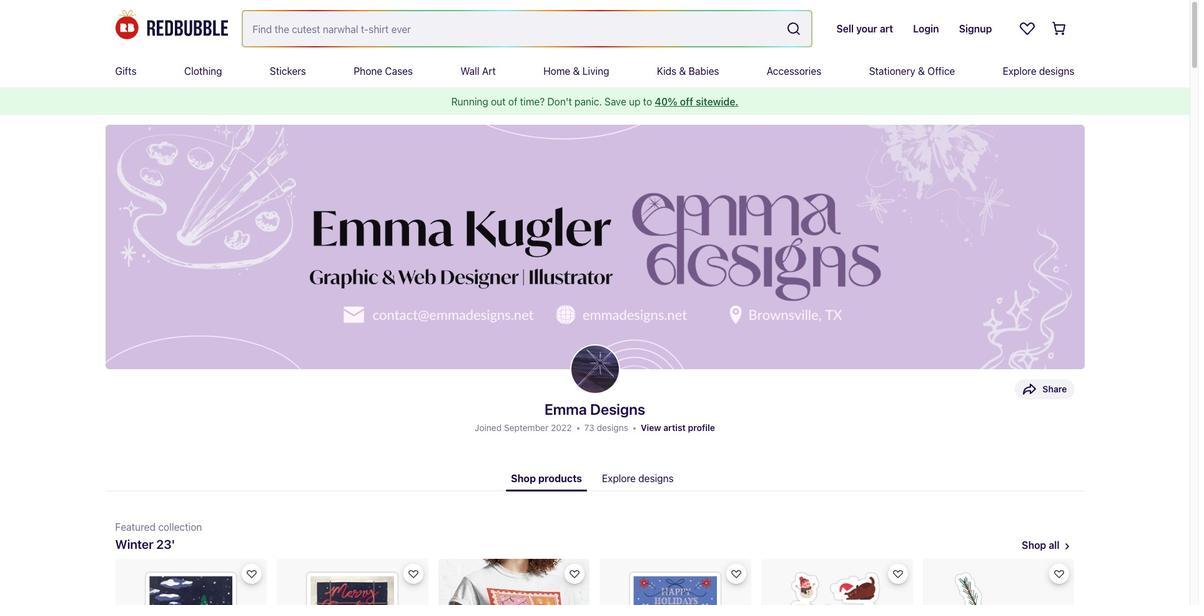 Task type: locate. For each thing, give the bounding box(es) containing it.
1 vertical spatial designs
[[597, 423, 628, 433]]

None field
[[243, 11, 812, 46]]

menu bar
[[115, 55, 1075, 87]]

explore designs inside explore designs link
[[602, 473, 674, 485]]

wall art
[[461, 66, 496, 77]]

time?
[[520, 96, 545, 107]]

& left living
[[573, 66, 580, 77]]

0 horizontal spatial explore designs
[[602, 473, 674, 485]]

23'
[[156, 538, 175, 552]]

1 horizontal spatial shop
[[1022, 540, 1046, 552]]

profile
[[688, 423, 715, 433]]

0 vertical spatial explore designs link
[[1003, 55, 1075, 87]]

stationery & office
[[869, 66, 955, 77]]

1 horizontal spatial designs
[[638, 473, 674, 485]]

1 horizontal spatial explore designs
[[1003, 66, 1075, 77]]

1 horizontal spatial &
[[679, 66, 686, 77]]

shop inside shop products link
[[511, 473, 536, 485]]

home & living
[[543, 66, 609, 77]]

2 vertical spatial designs
[[638, 473, 674, 485]]

& left office
[[918, 66, 925, 77]]

0 vertical spatial explore
[[1003, 66, 1037, 77]]

shop for shop all
[[1022, 540, 1046, 552]]

shop all
[[1022, 540, 1060, 552]]

out
[[491, 96, 506, 107]]

up
[[629, 96, 641, 107]]

shop left all
[[1022, 540, 1046, 552]]

accessories link
[[767, 55, 822, 87]]

&
[[573, 66, 580, 77], [679, 66, 686, 77], [918, 66, 925, 77]]

& right "kids"
[[679, 66, 686, 77]]

73
[[584, 423, 595, 433]]

1 vertical spatial shop
[[1022, 540, 1046, 552]]

0 horizontal spatial explore
[[602, 473, 636, 485]]

0 vertical spatial shop
[[511, 473, 536, 485]]

designs
[[590, 401, 645, 418]]

cases
[[385, 66, 413, 77]]

3 & from the left
[[918, 66, 925, 77]]

shop left "products"
[[511, 473, 536, 485]]

explore
[[1003, 66, 1037, 77], [602, 473, 636, 485]]

1 vertical spatial explore
[[602, 473, 636, 485]]

explore designs
[[1003, 66, 1075, 77], [602, 473, 674, 485]]

1 vertical spatial explore designs
[[602, 473, 674, 485]]

phone
[[354, 66, 382, 77]]

1 & from the left
[[573, 66, 580, 77]]

clothing link
[[184, 55, 222, 87]]

featured
[[115, 522, 156, 533]]

0 vertical spatial explore designs
[[1003, 66, 1075, 77]]

collection
[[158, 522, 202, 533]]

artist
[[663, 423, 686, 433]]

explore designs link
[[1003, 55, 1075, 87], [597, 466, 679, 492]]

73 designs
[[584, 423, 628, 433]]

0 horizontal spatial designs
[[597, 423, 628, 433]]

happy holidays sticker image
[[600, 560, 751, 606]]

0 vertical spatial designs
[[1039, 66, 1075, 77]]

1 horizontal spatial explore
[[1003, 66, 1037, 77]]

designs inside menu bar
[[1039, 66, 1075, 77]]

of
[[508, 96, 518, 107]]

products
[[538, 473, 582, 485]]

running
[[451, 96, 488, 107]]

2 horizontal spatial &
[[918, 66, 925, 77]]

running out of time? don't panic. save up to 40% off sitewide.
[[451, 96, 739, 107]]

shop inside shop all link
[[1022, 540, 1046, 552]]

shop
[[511, 473, 536, 485], [1022, 540, 1046, 552]]

40% off sitewide. link
[[655, 96, 739, 107]]

don't
[[547, 96, 572, 107]]

0 horizontal spatial shop
[[511, 473, 536, 485]]

wall art link
[[461, 55, 496, 87]]

0 horizontal spatial explore designs link
[[597, 466, 679, 492]]

artist shop banner image image
[[105, 125, 1085, 370]]

living
[[583, 66, 609, 77]]

0 horizontal spatial &
[[573, 66, 580, 77]]

all
[[1049, 540, 1060, 552]]

2 horizontal spatial designs
[[1039, 66, 1075, 77]]

accessories
[[767, 66, 822, 77]]

designs
[[1039, 66, 1075, 77], [597, 423, 628, 433], [638, 473, 674, 485]]

2 & from the left
[[679, 66, 686, 77]]

home
[[543, 66, 570, 77]]



Task type: describe. For each thing, give the bounding box(es) containing it.
shop all link
[[1022, 538, 1060, 554]]

off
[[680, 96, 693, 107]]

stickers
[[270, 66, 306, 77]]

winter
[[115, 538, 153, 552]]

kids
[[657, 66, 677, 77]]

gifts link
[[115, 55, 137, 87]]

designs for explore designs link to the right
[[1039, 66, 1075, 77]]

stickers link
[[270, 55, 306, 87]]

gifts
[[115, 66, 137, 77]]

2022
[[551, 423, 572, 433]]

to
[[643, 96, 652, 107]]

joined september 2022
[[475, 423, 572, 433]]

stationery & office link
[[869, 55, 955, 87]]

& for living
[[573, 66, 580, 77]]

menu bar containing gifts
[[115, 55, 1075, 87]]

emma designs
[[545, 401, 645, 418]]

view artist profile link
[[641, 423, 715, 433]]

explore designs for explore designs link to the right
[[1003, 66, 1075, 77]]

explore designs for bottom explore designs link
[[602, 473, 674, 485]]

shop products
[[511, 473, 582, 485]]

40%
[[655, 96, 678, 107]]

office
[[928, 66, 955, 77]]

emma
[[545, 401, 587, 418]]

view artist profile
[[641, 423, 715, 433]]

babies
[[689, 66, 719, 77]]

phone cases link
[[354, 55, 413, 87]]

featured collection winter 23'
[[115, 522, 202, 552]]

1 vertical spatial explore designs link
[[597, 466, 679, 492]]

shop products link
[[506, 466, 587, 492]]

Search term search field
[[243, 11, 782, 46]]

panic.
[[575, 96, 602, 107]]

home & living link
[[543, 55, 609, 87]]

clothing
[[184, 66, 222, 77]]

shop for shop products
[[511, 473, 536, 485]]

1 horizontal spatial explore designs link
[[1003, 55, 1075, 87]]

joined
[[475, 423, 502, 433]]

view
[[641, 423, 661, 433]]

kids & babies link
[[657, 55, 719, 87]]

save
[[605, 96, 626, 107]]

designs for bottom explore designs link
[[638, 473, 674, 485]]

& for babies
[[679, 66, 686, 77]]

sitewide.
[[696, 96, 739, 107]]

wall
[[461, 66, 480, 77]]

kids & babies
[[657, 66, 719, 77]]

phone cases
[[354, 66, 413, 77]]

stationery
[[869, 66, 916, 77]]

september
[[504, 423, 549, 433]]

& for office
[[918, 66, 925, 77]]

art
[[482, 66, 496, 77]]



Task type: vqa. For each thing, say whether or not it's contained in the screenshot.
'COST SUMMARY' element
no



